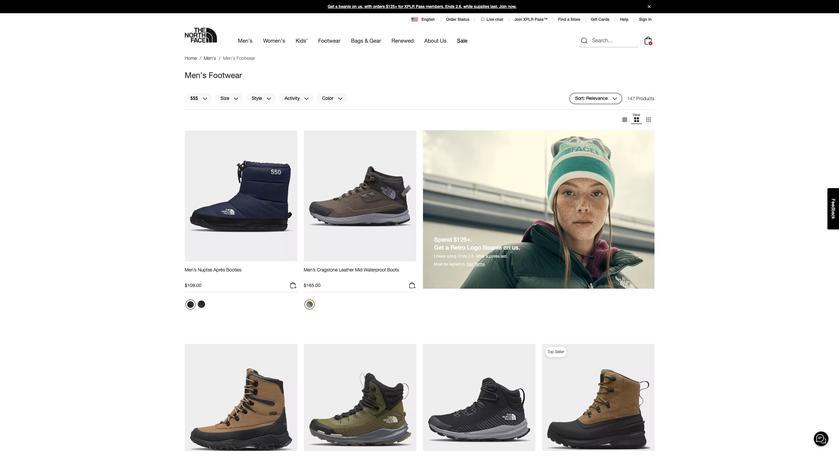 Task type: locate. For each thing, give the bounding box(es) containing it.
xplr right "for"
[[405, 4, 415, 9]]

men's
[[185, 267, 197, 273], [304, 267, 316, 273]]

join down "now."
[[515, 17, 523, 22]]

1 horizontal spatial join
[[515, 17, 523, 22]]

english link
[[412, 17, 436, 23]]

1 vertical spatial on
[[504, 244, 511, 251]]

find a store link
[[559, 17, 581, 22]]

1 vertical spatial supplies
[[486, 254, 500, 259]]

order status
[[447, 17, 470, 22]]

1 horizontal spatial ends
[[459, 254, 468, 259]]

the north face home page image
[[185, 28, 217, 43]]

us.
[[513, 244, 521, 251]]

/ up men's footwear
[[219, 55, 221, 61]]

0 vertical spatial while
[[464, 4, 473, 9]]

in
[[649, 17, 652, 22]]

ends up in.
[[459, 254, 468, 259]]

tnf black/asphalt grey image
[[198, 301, 205, 308]]

1 men's from the left
[[185, 267, 197, 273]]

while
[[464, 4, 473, 9], [476, 254, 485, 259]]

on left us,
[[352, 4, 357, 9]]

men's for men's cragstone leather mid waterproof boots
[[304, 267, 316, 273]]

ends
[[446, 4, 455, 9], [459, 254, 468, 259]]

men's link up men's footwear element
[[238, 32, 253, 50]]

men's nuptse après booties image
[[185, 130, 297, 262]]

0 horizontal spatial on
[[352, 4, 357, 9]]

ends left 2.6, on the top right
[[446, 4, 455, 9]]

1 vertical spatial last.
[[501, 254, 508, 259]]

sale
[[458, 37, 468, 44]]

live chat button
[[480, 17, 504, 23]]

supplies down beanie
[[486, 254, 500, 259]]

$109.00 button
[[185, 282, 297, 293]]

size button
[[215, 93, 244, 104]]

get up the unisex
[[435, 244, 444, 251]]

0 vertical spatial join
[[500, 4, 507, 9]]

men's up $165.00
[[304, 267, 316, 273]]

home link
[[185, 55, 197, 61]]

get left beanie
[[328, 4, 335, 9]]

1 horizontal spatial on
[[504, 244, 511, 251]]

be
[[444, 262, 449, 267]]

f e e d b a c k button
[[828, 188, 840, 230]]

bipartisan brown/meld grey image
[[306, 302, 313, 308]]

unisex
[[435, 254, 446, 259]]

$$$
[[191, 95, 198, 101]]

men's vectiv fastpack insulated futurelight™ boots image
[[304, 344, 417, 452]]

0 horizontal spatial last.
[[491, 4, 499, 9]]

2 men's from the left
[[304, 267, 316, 273]]

0 horizontal spatial xplr
[[405, 4, 415, 9]]

cragstone
[[317, 267, 338, 273]]

e up b
[[832, 204, 837, 207]]

1 vertical spatial ends
[[459, 254, 468, 259]]

color button
[[317, 93, 348, 104]]

men's
[[238, 37, 253, 44], [204, 55, 216, 61], [223, 55, 236, 61], [185, 70, 207, 80]]

beanie
[[483, 244, 502, 251]]

.
[[485, 262, 486, 267]]

147 products
[[628, 96, 655, 101]]

men's link up men's footwear
[[204, 55, 216, 61]]

top seller
[[548, 350, 565, 355]]

/ right the 'home' at the top left
[[200, 55, 201, 61]]

live chat
[[487, 17, 504, 22]]

0 horizontal spatial while
[[464, 4, 473, 9]]

men's inside button
[[304, 267, 316, 273]]

bags
[[351, 37, 364, 44]]

men's for men's nuptse après booties
[[185, 267, 197, 273]]

last. inside unisex sizing. ends 2.6. while supplies last. must be signed in.
[[501, 254, 508, 259]]

$$$ button
[[185, 93, 213, 104]]

on
[[352, 4, 357, 9], [504, 244, 511, 251]]

a  woman looks at you with a straight face. she is outside wearing the north face retro logo beanie, and north face down jacket in pine needle. image
[[423, 130, 655, 289]]

join xplr pass™ link
[[515, 17, 548, 22]]

supplies up live
[[474, 4, 490, 9]]

for
[[399, 4, 404, 9]]

1 horizontal spatial last.
[[501, 254, 508, 259]]

nuptse
[[198, 267, 212, 273]]

e up d
[[832, 202, 837, 204]]

men's nuptse après booties
[[185, 267, 242, 273]]

0 vertical spatial on
[[352, 4, 357, 9]]

while right the 2.6.
[[476, 254, 485, 259]]

a down spend
[[446, 244, 449, 251]]

1 vertical spatial get
[[435, 244, 444, 251]]

renewed link
[[392, 32, 414, 50]]

a up k
[[832, 212, 837, 215]]

0 vertical spatial men's link
[[238, 32, 253, 50]]

men's nuptse après booties button
[[185, 267, 242, 279]]

f e e d b a c k
[[832, 199, 837, 219]]

us
[[441, 37, 447, 44]]

a
[[336, 4, 338, 9], [568, 17, 570, 22], [832, 212, 837, 215], [446, 244, 449, 251]]

$125+
[[386, 4, 398, 9]]

$choose color$ option group
[[185, 299, 207, 313]]

&
[[365, 37, 368, 44]]

products
[[637, 96, 655, 101]]

2 vertical spatial footwear
[[209, 70, 242, 80]]

a inside spend $125+. get a retro logo beanie on us.
[[446, 244, 449, 251]]

TNF Black/Asphalt Grey radio
[[196, 299, 207, 310]]

1 horizontal spatial men's
[[304, 267, 316, 273]]

search all image
[[581, 37, 589, 45]]

last. up live chat
[[491, 4, 499, 9]]

find a store
[[559, 17, 581, 22]]

last. down beanie
[[501, 254, 508, 259]]

0 horizontal spatial join
[[500, 4, 507, 9]]

men's cragstone leather mid waterproof boots button
[[304, 267, 399, 279]]

1 / from the left
[[200, 55, 201, 61]]

get a beanie on us, with orders $125+ for xplr pass members. ends 2.6, while supplies last. join now.
[[328, 4, 517, 9]]

close image
[[645, 5, 654, 8]]

xplr
[[405, 4, 415, 9], [524, 17, 534, 22]]

supplies
[[474, 4, 490, 9], [486, 254, 500, 259]]

last.
[[491, 4, 499, 9], [501, 254, 508, 259]]

english
[[422, 17, 435, 22]]

in.
[[462, 262, 466, 267]]

get
[[328, 4, 335, 9], [435, 244, 444, 251]]

men's left nuptse
[[185, 267, 197, 273]]

about
[[425, 37, 439, 44]]

1 horizontal spatial xplr
[[524, 17, 534, 22]]

1 vertical spatial men's link
[[204, 55, 216, 61]]

home
[[185, 55, 197, 61]]

renewed
[[392, 37, 414, 44]]

on left 'us.'
[[504, 244, 511, 251]]

1 horizontal spatial while
[[476, 254, 485, 259]]

0 horizontal spatial men's
[[185, 267, 197, 273]]

men's chilkat v lace waterproof boots image
[[543, 344, 655, 452]]

join
[[500, 4, 507, 9], [515, 17, 523, 22]]

0 horizontal spatial ends
[[446, 4, 455, 9]]

xplr left pass™
[[524, 17, 534, 22]]

1 horizontal spatial /
[[219, 55, 221, 61]]

c
[[832, 215, 837, 217]]

join left "now."
[[500, 4, 507, 9]]

$109.00
[[185, 283, 202, 288]]

relevance
[[587, 95, 608, 101]]

leather
[[339, 267, 354, 273]]

sort: relevance
[[576, 95, 608, 101]]

0 horizontal spatial get
[[328, 4, 335, 9]]

men's inside men's nuptse après booties button
[[185, 267, 197, 273]]

signed
[[450, 262, 461, 267]]

while inside unisex sizing. ends 2.6. while supplies last. must be signed in.
[[476, 254, 485, 259]]

now.
[[509, 4, 517, 9]]

while right 2.6, on the top right
[[464, 4, 473, 9]]

footwear link
[[319, 32, 341, 50]]

kids' link
[[296, 32, 308, 50]]

men's cragstone leather mid waterproof boots image
[[304, 130, 417, 262]]

1 horizontal spatial men's link
[[238, 32, 253, 50]]

view
[[633, 112, 641, 117]]

0 horizontal spatial /
[[200, 55, 201, 61]]

$165.00
[[304, 283, 321, 288]]

color
[[322, 95, 334, 101]]

men's link
[[238, 32, 253, 50], [204, 55, 216, 61]]

men's cragstone leather mid waterproof boots
[[304, 267, 399, 273]]

1 vertical spatial while
[[476, 254, 485, 259]]

1 horizontal spatial get
[[435, 244, 444, 251]]



Task type: describe. For each thing, give the bounding box(es) containing it.
activity
[[285, 95, 300, 101]]

Summit Navy/TNF Black radio
[[186, 300, 196, 310]]

1 vertical spatial footwear
[[237, 55, 256, 61]]

pass
[[416, 4, 425, 9]]

sign
[[640, 17, 648, 22]]

get a beanie on us, with orders $125+ for xplr pass members. ends 2.6, while supplies last. join now. link
[[0, 0, 840, 13]]

0 vertical spatial get
[[328, 4, 335, 9]]

boots
[[388, 267, 399, 273]]

$165.00 button
[[304, 282, 417, 293]]

women's link
[[263, 32, 285, 50]]

bags & gear
[[351, 37, 381, 44]]

sort:
[[576, 95, 586, 101]]

unisex sizing. ends 2.6. while supplies last. must be signed in.
[[435, 254, 508, 267]]

sizing.
[[447, 254, 458, 259]]

147 products status
[[628, 93, 655, 104]]

top
[[548, 350, 554, 355]]

store
[[571, 17, 581, 22]]

2.6,
[[456, 4, 463, 9]]

147
[[628, 96, 636, 101]]

2.6.
[[469, 254, 475, 259]]

1 e from the top
[[832, 202, 837, 204]]

1
[[650, 42, 652, 45]]

spend
[[435, 236, 452, 243]]

0 vertical spatial footwear
[[319, 37, 341, 44]]

beanie
[[339, 4, 351, 9]]

f
[[832, 199, 837, 202]]

men's footwear
[[185, 70, 242, 80]]

sign in button
[[640, 17, 652, 22]]

with
[[365, 4, 372, 9]]

help
[[621, 17, 629, 22]]

gear
[[370, 37, 381, 44]]

seller
[[555, 350, 565, 355]]

home / men's / men's footwear
[[185, 55, 256, 61]]

ends inside unisex sizing. ends 2.6. while supplies last. must be signed in.
[[459, 254, 468, 259]]

on inside spend $125+. get a retro logo beanie on us.
[[504, 244, 511, 251]]

a inside button
[[832, 212, 837, 215]]

orders
[[374, 4, 385, 9]]

gift cards link
[[592, 17, 610, 22]]

2 e from the top
[[832, 204, 837, 207]]

retro
[[451, 244, 466, 251]]

sign in
[[640, 17, 652, 22]]

0 vertical spatial supplies
[[474, 4, 490, 9]]

sort: relevance button
[[570, 93, 623, 104]]

summit navy/tnf black image
[[187, 302, 194, 308]]

order
[[447, 17, 457, 22]]

chat
[[496, 17, 504, 22]]

bags & gear link
[[351, 32, 381, 50]]

$125+.
[[454, 236, 473, 243]]

a right find
[[568, 17, 570, 22]]

1 vertical spatial join
[[515, 17, 523, 22]]

kids'
[[296, 37, 308, 44]]

waterproof
[[364, 267, 386, 273]]

mid
[[356, 267, 363, 273]]

après
[[214, 267, 225, 273]]

about us
[[425, 37, 447, 44]]

must
[[435, 262, 443, 267]]

members.
[[426, 4, 445, 9]]

on inside get a beanie on us, with orders $125+ for xplr pass members. ends 2.6, while supplies last. join now. link
[[352, 4, 357, 9]]

0 vertical spatial ends
[[446, 4, 455, 9]]

0 horizontal spatial men's link
[[204, 55, 216, 61]]

1 link
[[643, 35, 654, 46]]

gift cards
[[592, 17, 610, 22]]

find
[[559, 17, 567, 22]]

view button
[[631, 112, 643, 127]]

2 / from the left
[[219, 55, 221, 61]]

activity button
[[279, 93, 314, 104]]

men's vectiv fastpack mid futurelight™ boots image
[[423, 344, 536, 452]]

men's thermoball™ lifty ii boots image
[[185, 344, 297, 452]]

style button
[[246, 93, 277, 104]]

booties
[[227, 267, 242, 273]]

gift
[[592, 17, 598, 22]]

1 vertical spatial xplr
[[524, 17, 534, 22]]

0 vertical spatial xplr
[[405, 4, 415, 9]]

Search search field
[[580, 34, 639, 47]]

sale link
[[458, 32, 468, 50]]

women's
[[263, 37, 285, 44]]

status
[[458, 17, 470, 22]]

view list box
[[619, 112, 655, 127]]

us,
[[358, 4, 364, 9]]

about us link
[[425, 32, 447, 50]]

join xplr pass™
[[515, 17, 548, 22]]

a left beanie
[[336, 4, 338, 9]]

spend $125+. get a retro logo beanie on us.
[[435, 236, 521, 251]]

Bipartisan Brown/Meld Grey radio
[[305, 300, 315, 310]]

help link
[[621, 17, 629, 22]]

supplies inside unisex sizing. ends 2.6. while supplies last. must be signed in.
[[486, 254, 500, 259]]

0 vertical spatial last.
[[491, 4, 499, 9]]

cards
[[599, 17, 610, 22]]

men's footwear element
[[223, 55, 256, 61]]

pass™
[[535, 17, 548, 22]]

get inside spend $125+. get a retro logo beanie on us.
[[435, 244, 444, 251]]

live
[[487, 17, 495, 22]]

b
[[832, 209, 837, 212]]

size
[[221, 95, 230, 101]]

k
[[832, 217, 837, 219]]

logo
[[468, 244, 482, 251]]



Task type: vqa. For each thing, say whether or not it's contained in the screenshot.
3rd '$Choose color$' option group from right
no



